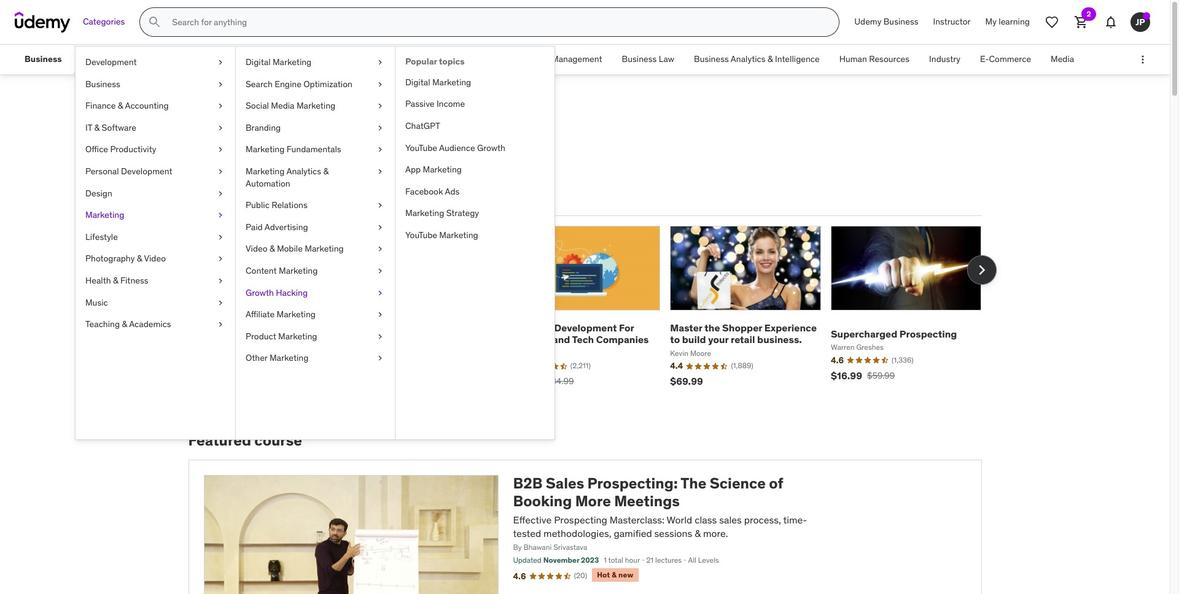 Task type: describe. For each thing, give the bounding box(es) containing it.
business inside 'link'
[[370, 54, 405, 65]]

my
[[986, 16, 997, 27]]

0 horizontal spatial business link
[[15, 45, 72, 74]]

1 vertical spatial courses
[[188, 157, 246, 176]]

arrow pointing to subcategory menu links image
[[72, 45, 83, 74]]

project management link
[[512, 45, 612, 74]]

world
[[667, 514, 693, 526]]

& for teaching & academics
[[122, 319, 127, 330]]

methodologies,
[[544, 528, 612, 540]]

management inside the 'project management' link
[[552, 54, 602, 65]]

xsmall image for finance & accounting
[[216, 100, 225, 112]]

levels
[[698, 556, 719, 565]]

accounting
[[125, 100, 169, 111]]

jp link
[[1126, 7, 1155, 37]]

sales inside b2b sales prospecting: the science of booking more meetings effective prospecting masterclass: world class sales process, time- tested methodologies, gamified sessions & more. by bhawani srivastava
[[546, 474, 584, 493]]

shopping cart with 2 items image
[[1074, 15, 1089, 29]]

marketing up engine
[[273, 57, 312, 68]]

video inside 'link'
[[144, 253, 166, 264]]

udemy
[[855, 16, 882, 27]]

audience
[[439, 142, 475, 153]]

marketing inside app marketing link
[[423, 164, 462, 175]]

music link
[[76, 292, 235, 314]]

marketing fundamentals
[[246, 144, 341, 155]]

retail
[[731, 334, 755, 346]]

companies
[[596, 334, 649, 346]]

content marketing
[[246, 265, 318, 276]]

gamified
[[614, 528, 652, 540]]

xsmall image for marketing
[[216, 210, 225, 222]]

app marketing link
[[396, 159, 555, 181]]

affiliate marketing
[[246, 309, 316, 320]]

health & fitness
[[85, 275, 148, 286]]

hot & new
[[597, 571, 634, 580]]

xsmall image for video & mobile marketing
[[375, 243, 385, 256]]

& for video & mobile marketing
[[270, 243, 275, 255]]

tech
[[572, 334, 594, 346]]

music
[[85, 297, 108, 308]]

get
[[267, 157, 290, 176]]

more subcategory menu links image
[[1137, 53, 1149, 66]]

search engine optimization link
[[236, 73, 395, 95]]

marketing analytics & automation link
[[236, 161, 395, 195]]

business.
[[757, 334, 802, 346]]

office productivity link
[[76, 139, 235, 161]]

jp
[[1136, 16, 1146, 27]]

Search for anything text field
[[170, 12, 825, 33]]

topics
[[439, 56, 465, 67]]

ads
[[445, 186, 460, 197]]

photography & video link
[[76, 248, 235, 270]]

xsmall image for branding
[[375, 122, 385, 134]]

marketing down topics on the top
[[432, 77, 471, 88]]

november
[[543, 556, 579, 565]]

facebook ads link
[[396, 181, 555, 203]]

xsmall image for it & software
[[216, 122, 225, 134]]

xsmall image for office productivity
[[216, 144, 225, 156]]

app marketing
[[405, 164, 462, 175]]

hour
[[625, 556, 640, 565]]

business right udemy
[[884, 16, 919, 27]]

office
[[85, 144, 108, 155]]

by
[[513, 543, 522, 553]]

the
[[681, 474, 707, 493]]

1 horizontal spatial media
[[1051, 54, 1075, 65]]

to inside master the shopper experience to build your retail business.
[[670, 334, 680, 346]]

e-
[[980, 54, 989, 65]]

business development for startups and tech companies link
[[510, 322, 649, 346]]

instructor
[[933, 16, 971, 27]]

personal development link
[[76, 161, 235, 183]]

branding
[[246, 122, 281, 133]]

xsmall image for content marketing
[[375, 265, 385, 277]]

prospecting inside b2b sales prospecting: the science of booking more meetings effective prospecting masterclass: world class sales process, time- tested methodologies, gamified sessions & more. by bhawani srivastava
[[554, 514, 607, 526]]

youtube for youtube marketing
[[405, 230, 437, 241]]

productivity
[[110, 144, 156, 155]]

0 horizontal spatial to
[[249, 157, 264, 176]]

business left "arrow pointing to subcategory menu links" icon
[[25, 54, 62, 65]]

featured
[[188, 431, 251, 450]]

it & software link
[[76, 117, 235, 139]]

digital marketing for engine
[[246, 57, 312, 68]]

analytics for business
[[731, 54, 766, 65]]

industry link
[[920, 45, 971, 74]]

other marketing
[[246, 353, 309, 364]]

human resources
[[840, 54, 910, 65]]

xsmall image for lifestyle
[[216, 231, 225, 243]]

video & mobile marketing
[[246, 243, 344, 255]]

marketing inside 'video & mobile marketing' link
[[305, 243, 344, 255]]

e-commerce link
[[971, 45, 1041, 74]]

business strategy
[[370, 54, 440, 65]]

& inside b2b sales prospecting: the science of booking more meetings effective prospecting masterclass: world class sales process, time- tested methodologies, gamified sessions & more. by bhawani srivastava
[[695, 528, 701, 540]]

youtube audience growth link
[[396, 137, 555, 159]]

1
[[604, 556, 607, 565]]

strategy for marketing strategy
[[446, 208, 479, 219]]

xsmall image for other marketing
[[375, 353, 385, 365]]

industry
[[929, 54, 961, 65]]

marketing fundamentals link
[[236, 139, 395, 161]]

udemy business link
[[847, 7, 926, 37]]

xsmall image for marketing analytics & automation
[[375, 166, 385, 178]]

social
[[246, 100, 269, 111]]

business inside business development for startups and tech companies
[[510, 322, 552, 334]]

chatgpt link
[[396, 115, 555, 137]]

xsmall image for development
[[216, 57, 225, 69]]

e-commerce
[[980, 54, 1031, 65]]

academics
[[129, 319, 171, 330]]

0 vertical spatial courses
[[244, 103, 324, 129]]

xsmall image for photography & video
[[216, 253, 225, 265]]

income
[[437, 99, 465, 110]]

business law link
[[612, 45, 684, 74]]

photography
[[85, 253, 135, 264]]

2
[[1087, 9, 1091, 18]]

business up finance
[[85, 78, 120, 89]]

finance
[[85, 100, 116, 111]]

startups
[[510, 334, 551, 346]]

it
[[85, 122, 92, 133]]

my learning
[[986, 16, 1030, 27]]

most popular button
[[188, 185, 255, 215]]

business law
[[622, 54, 675, 65]]

your
[[708, 334, 729, 346]]

0 horizontal spatial sales
[[188, 103, 240, 129]]

wishlist image
[[1045, 15, 1060, 29]]

xsmall image for teaching & academics
[[216, 319, 225, 331]]

office productivity
[[85, 144, 156, 155]]

xsmall image for paid advertising
[[375, 222, 385, 234]]

xsmall image for marketing fundamentals
[[375, 144, 385, 156]]

marketing link
[[76, 205, 235, 227]]

xsmall image for public relations
[[375, 200, 385, 212]]

xsmall image for music
[[216, 297, 225, 309]]

notifications image
[[1104, 15, 1119, 29]]



Task type: vqa. For each thing, say whether or not it's contained in the screenshot.
consultant, at the top of page
no



Task type: locate. For each thing, give the bounding box(es) containing it.
time-
[[783, 514, 807, 526]]

strategy inside 'link'
[[407, 54, 440, 65]]

2 youtube from the top
[[405, 230, 437, 241]]

digital marketing link down operations
[[396, 72, 555, 94]]

0 vertical spatial prospecting
[[900, 328, 957, 340]]

0 horizontal spatial analytics
[[287, 166, 321, 177]]

digital for passive income
[[405, 77, 430, 88]]

lectures
[[655, 556, 682, 565]]

& for health & fitness
[[113, 275, 118, 286]]

xsmall image inside marketing analytics & automation link
[[375, 166, 385, 178]]

0 horizontal spatial digital marketing link
[[236, 52, 395, 73]]

video down paid
[[246, 243, 268, 255]]

1 management from the left
[[260, 54, 310, 65]]

1 horizontal spatial sales
[[546, 474, 584, 493]]

marketing down video & mobile marketing
[[279, 265, 318, 276]]

xsmall image inside paid advertising link
[[375, 222, 385, 234]]

management inside management link
[[260, 54, 310, 65]]

xsmall image inside music 'link'
[[216, 297, 225, 309]]

development for business
[[554, 322, 617, 334]]

& right teaching
[[122, 319, 127, 330]]

courses down engine
[[244, 103, 324, 129]]

you have alerts image
[[1143, 12, 1151, 20]]

growth hacking element
[[395, 47, 555, 440]]

& for it & software
[[94, 122, 100, 133]]

xsmall image inside lifestyle link
[[216, 231, 225, 243]]

1 horizontal spatial to
[[670, 334, 680, 346]]

xsmall image inside marketing fundamentals link
[[375, 144, 385, 156]]

& inside marketing analytics & automation
[[323, 166, 329, 177]]

1 vertical spatial prospecting
[[554, 514, 607, 526]]

sales left social
[[188, 103, 240, 129]]

management right project at the top left
[[552, 54, 602, 65]]

xsmall image for product marketing
[[375, 331, 385, 343]]

xsmall image inside office productivity link
[[216, 144, 225, 156]]

1 horizontal spatial analytics
[[731, 54, 766, 65]]

video & mobile marketing link
[[236, 239, 395, 260]]

digital marketing down popular topics
[[405, 77, 471, 88]]

0 vertical spatial digital
[[246, 57, 271, 68]]

0 horizontal spatial digital
[[246, 57, 271, 68]]

& right it
[[94, 122, 100, 133]]

xsmall image for affiliate marketing
[[375, 309, 385, 321]]

1 horizontal spatial business link
[[76, 73, 235, 95]]

growth hacking link
[[236, 282, 395, 304]]

1 horizontal spatial management
[[552, 54, 602, 65]]

youtube inside "link"
[[405, 230, 437, 241]]

sales right b2b
[[546, 474, 584, 493]]

marketing up automation
[[246, 166, 285, 177]]

marketing inside content marketing link
[[279, 265, 318, 276]]

1 horizontal spatial video
[[246, 243, 268, 255]]

1 vertical spatial youtube
[[405, 230, 437, 241]]

meetings
[[614, 492, 680, 511]]

growth up affiliate
[[246, 287, 274, 298]]

relations
[[272, 200, 308, 211]]

management
[[260, 54, 310, 65], [552, 54, 602, 65]]

0 vertical spatial growth
[[477, 142, 506, 153]]

digital marketing up engine
[[246, 57, 312, 68]]

1 vertical spatial analytics
[[287, 166, 321, 177]]

marketing inside marketing link
[[85, 210, 124, 221]]

& right you
[[323, 166, 329, 177]]

business analytics & intelligence link
[[684, 45, 830, 74]]

xsmall image for search engine optimization
[[375, 78, 385, 90]]

passive income
[[405, 99, 465, 110]]

management up engine
[[260, 54, 310, 65]]

communication
[[179, 54, 240, 65]]

public relations link
[[236, 195, 395, 217]]

digital marketing
[[246, 57, 312, 68], [405, 77, 471, 88]]

to up automation
[[249, 157, 264, 176]]

chatgpt
[[405, 120, 440, 131]]

business
[[884, 16, 919, 27], [25, 54, 62, 65], [370, 54, 405, 65], [622, 54, 657, 65], [694, 54, 729, 65], [85, 78, 120, 89], [510, 322, 552, 334]]

xsmall image inside it & software link
[[216, 122, 225, 134]]

marketing inside marketing analytics & automation
[[246, 166, 285, 177]]

sessions
[[655, 528, 693, 540]]

1 vertical spatial sales
[[546, 474, 584, 493]]

xsmall image inside other marketing link
[[375, 353, 385, 365]]

xsmall image inside personal development link
[[216, 166, 225, 178]]

21
[[647, 556, 654, 565]]

growth down chatgpt link
[[477, 142, 506, 153]]

marketing inside other marketing link
[[270, 353, 309, 364]]

b2b
[[513, 474, 543, 493]]

fitness
[[120, 275, 148, 286]]

entrepreneurship link
[[83, 45, 169, 74]]

development for personal
[[121, 166, 172, 177]]

other marketing link
[[236, 348, 395, 370]]

lifestyle
[[85, 231, 118, 242]]

marketing inside social media marketing link
[[297, 100, 336, 111]]

digital marketing link for income
[[396, 72, 555, 94]]

0 vertical spatial to
[[249, 157, 264, 176]]

social media marketing
[[246, 100, 336, 111]]

0 vertical spatial digital marketing
[[246, 57, 312, 68]]

& for photography & video
[[137, 253, 142, 264]]

& inside 'link'
[[137, 253, 142, 264]]

you
[[294, 157, 319, 176]]

the
[[705, 322, 720, 334]]

& inside "link"
[[122, 319, 127, 330]]

updated
[[513, 556, 542, 565]]

digital down popular
[[405, 77, 430, 88]]

new
[[619, 571, 634, 580]]

2 management from the left
[[552, 54, 602, 65]]

marketing down facebook
[[405, 208, 444, 219]]

business left popular
[[370, 54, 405, 65]]

development inside business development for startups and tech companies
[[554, 322, 617, 334]]

development
[[85, 57, 137, 68], [121, 166, 172, 177], [554, 322, 617, 334]]

supercharged
[[831, 328, 898, 340]]

1 horizontal spatial digital marketing
[[405, 77, 471, 88]]

& right health
[[113, 275, 118, 286]]

human
[[840, 54, 867, 65]]

carousel element
[[188, 226, 997, 403]]

0 horizontal spatial strategy
[[407, 54, 440, 65]]

bhawani
[[524, 543, 552, 553]]

xsmall image for business
[[216, 78, 225, 90]]

business left the and
[[510, 322, 552, 334]]

1 youtube from the top
[[405, 142, 437, 153]]

xsmall image
[[216, 78, 225, 90], [375, 100, 385, 112], [216, 122, 225, 134], [216, 144, 225, 156], [216, 166, 225, 178], [375, 166, 385, 178], [216, 231, 225, 243], [375, 243, 385, 256], [216, 275, 225, 287], [375, 287, 385, 299], [216, 297, 225, 309]]

& left the mobile
[[270, 243, 275, 255]]

& down class
[[695, 528, 701, 540]]

youtube marketing link
[[396, 225, 555, 247]]

1 horizontal spatial growth
[[477, 142, 506, 153]]

prospecting:
[[588, 474, 678, 493]]

product
[[246, 331, 276, 342]]

marketing strategy link
[[396, 203, 555, 225]]

marketing inside marketing strategy link
[[405, 208, 444, 219]]

growth hacking
[[246, 287, 308, 298]]

xsmall image inside search engine optimization link
[[375, 78, 385, 90]]

digital marketing for income
[[405, 77, 471, 88]]

experience
[[765, 322, 817, 334]]

law
[[659, 54, 675, 65]]

business link
[[15, 45, 72, 74], [76, 73, 235, 95]]

digital inside growth hacking element
[[405, 77, 430, 88]]

& right finance
[[118, 100, 123, 111]]

xsmall image inside finance & accounting link
[[216, 100, 225, 112]]

xsmall image inside photography & video 'link'
[[216, 253, 225, 265]]

xsmall image inside the branding link
[[375, 122, 385, 134]]

other
[[246, 353, 268, 364]]

youtube down 'chatgpt'
[[405, 142, 437, 153]]

project management
[[522, 54, 602, 65]]

digital for search engine optimization
[[246, 57, 271, 68]]

youtube down marketing strategy
[[405, 230, 437, 241]]

total
[[608, 556, 623, 565]]

business link down udemy image
[[15, 45, 72, 74]]

udemy image
[[15, 12, 71, 33]]

xsmall image inside growth hacking link
[[375, 287, 385, 299]]

business inside "link"
[[622, 54, 657, 65]]

marketing down hacking
[[277, 309, 316, 320]]

it & software
[[85, 122, 136, 133]]

marketing down product marketing
[[270, 353, 309, 364]]

xsmall image inside design link
[[216, 188, 225, 200]]

2 vertical spatial development
[[554, 322, 617, 334]]

0 horizontal spatial video
[[144, 253, 166, 264]]

started
[[322, 157, 373, 176]]

1 vertical spatial growth
[[246, 287, 274, 298]]

marketing down search engine optimization link
[[297, 100, 336, 111]]

marketing inside marketing fundamentals link
[[246, 144, 285, 155]]

business link up accounting
[[76, 73, 235, 95]]

0 vertical spatial strategy
[[407, 54, 440, 65]]

xsmall image inside content marketing link
[[375, 265, 385, 277]]

0 horizontal spatial prospecting
[[554, 514, 607, 526]]

1 horizontal spatial digital
[[405, 77, 430, 88]]

most
[[191, 194, 214, 206]]

udemy business
[[855, 16, 919, 27]]

updated november 2023
[[513, 556, 599, 565]]

video down lifestyle link
[[144, 253, 166, 264]]

operations
[[460, 54, 502, 65]]

& for finance & accounting
[[118, 100, 123, 111]]

search
[[246, 78, 273, 89]]

xsmall image for design
[[216, 188, 225, 200]]

of
[[769, 474, 783, 493]]

paid
[[246, 222, 263, 233]]

paid advertising
[[246, 222, 308, 233]]

1 vertical spatial digital
[[405, 77, 430, 88]]

2 link
[[1067, 7, 1097, 37]]

& left intelligence
[[768, 54, 773, 65]]

0 horizontal spatial management
[[260, 54, 310, 65]]

resources
[[869, 54, 910, 65]]

xsmall image inside development link
[[216, 57, 225, 69]]

marketing down paid advertising link
[[305, 243, 344, 255]]

xsmall image inside teaching & academics "link"
[[216, 319, 225, 331]]

0 vertical spatial media
[[1051, 54, 1075, 65]]

xsmall image inside affiliate marketing link
[[375, 309, 385, 321]]

to left build at the bottom right of the page
[[670, 334, 680, 346]]

most popular
[[191, 194, 253, 206]]

1 vertical spatial media
[[271, 100, 295, 111]]

more.
[[703, 528, 728, 540]]

facebook
[[405, 186, 443, 197]]

xsmall image for digital marketing
[[375, 57, 385, 69]]

1 horizontal spatial prospecting
[[900, 328, 957, 340]]

passive
[[405, 99, 435, 110]]

analytics down fundamentals
[[287, 166, 321, 177]]

media down wishlist image
[[1051, 54, 1075, 65]]

effective
[[513, 514, 552, 526]]

prospecting inside carousel element
[[900, 328, 957, 340]]

analytics for marketing
[[287, 166, 321, 177]]

xsmall image inside product marketing 'link'
[[375, 331, 385, 343]]

xsmall image inside social media marketing link
[[375, 100, 385, 112]]

strategy for business strategy
[[407, 54, 440, 65]]

0 vertical spatial youtube
[[405, 142, 437, 153]]

marketing down affiliate marketing link
[[278, 331, 317, 342]]

sales courses
[[188, 103, 324, 129]]

0 vertical spatial sales
[[188, 103, 240, 129]]

growth
[[477, 142, 506, 153], [246, 287, 274, 298]]

1 vertical spatial development
[[121, 166, 172, 177]]

personal
[[85, 166, 119, 177]]

business left law
[[622, 54, 657, 65]]

1 vertical spatial strategy
[[446, 208, 479, 219]]

marketing inside affiliate marketing link
[[277, 309, 316, 320]]

business right law
[[694, 54, 729, 65]]

marketing inside product marketing 'link'
[[278, 331, 317, 342]]

xsmall image for social media marketing
[[375, 100, 385, 112]]

mobile
[[277, 243, 303, 255]]

1 horizontal spatial strategy
[[446, 208, 479, 219]]

1 vertical spatial digital marketing
[[405, 77, 471, 88]]

facebook ads
[[405, 186, 460, 197]]

& right hot
[[612, 571, 617, 580]]

0 horizontal spatial media
[[271, 100, 295, 111]]

submit search image
[[148, 15, 162, 29]]

branding link
[[236, 117, 395, 139]]

0 vertical spatial development
[[85, 57, 137, 68]]

finance & accounting
[[85, 100, 169, 111]]

marketing up the get
[[246, 144, 285, 155]]

xsmall image for personal development
[[216, 166, 225, 178]]

engine
[[275, 78, 302, 89]]

xsmall image inside health & fitness link
[[216, 275, 225, 287]]

marketing inside youtube marketing "link"
[[439, 230, 478, 241]]

digital up search
[[246, 57, 271, 68]]

xsmall image
[[216, 57, 225, 69], [375, 57, 385, 69], [375, 78, 385, 90], [216, 100, 225, 112], [375, 122, 385, 134], [375, 144, 385, 156], [216, 188, 225, 200], [375, 200, 385, 212], [216, 210, 225, 222], [375, 222, 385, 234], [216, 253, 225, 265], [375, 265, 385, 277], [375, 309, 385, 321], [216, 319, 225, 331], [375, 331, 385, 343], [375, 353, 385, 365]]

master the shopper experience to build your retail business. link
[[670, 322, 817, 346]]

youtube for youtube audience growth
[[405, 142, 437, 153]]

hot
[[597, 571, 610, 580]]

xsmall image inside 'public relations' link
[[375, 200, 385, 212]]

marketing up facebook ads
[[423, 164, 462, 175]]

featured course
[[188, 431, 302, 450]]

marketing down marketing strategy link
[[439, 230, 478, 241]]

xsmall image inside 'video & mobile marketing' link
[[375, 243, 385, 256]]

xsmall image for health & fitness
[[216, 275, 225, 287]]

strategy inside growth hacking element
[[446, 208, 479, 219]]

xsmall image inside marketing link
[[216, 210, 225, 222]]

process,
[[744, 514, 781, 526]]

b2b sales prospecting: the science of booking more meetings effective prospecting masterclass: world class sales process, time- tested methodologies, gamified sessions & more. by bhawani srivastava
[[513, 474, 807, 553]]

1 vertical spatial to
[[670, 334, 680, 346]]

categories
[[83, 16, 125, 27]]

0 horizontal spatial digital marketing
[[246, 57, 312, 68]]

marketing up lifestyle
[[85, 210, 124, 221]]

social media marketing link
[[236, 95, 395, 117]]

media down engine
[[271, 100, 295, 111]]

& up the fitness
[[137, 253, 142, 264]]

analytics left intelligence
[[731, 54, 766, 65]]

& for hot & new
[[612, 571, 617, 580]]

1 horizontal spatial digital marketing link
[[396, 72, 555, 94]]

for
[[619, 322, 634, 334]]

xsmall image for growth hacking
[[375, 287, 385, 299]]

youtube audience growth
[[405, 142, 506, 153]]

digital marketing inside growth hacking element
[[405, 77, 471, 88]]

analytics
[[731, 54, 766, 65], [287, 166, 321, 177]]

design link
[[76, 183, 235, 205]]

all
[[688, 556, 697, 565]]

digital marketing link up optimization at the top left of page
[[236, 52, 395, 73]]

digital marketing link for engine
[[236, 52, 395, 73]]

advertising
[[265, 222, 308, 233]]

booking
[[513, 492, 572, 511]]

business analytics & intelligence
[[694, 54, 820, 65]]

analytics inside marketing analytics & automation
[[287, 166, 321, 177]]

next image
[[972, 260, 992, 280]]

0 horizontal spatial growth
[[246, 287, 274, 298]]

personal development
[[85, 166, 172, 177]]

affiliate
[[246, 309, 275, 320]]

finance & accounting link
[[76, 95, 235, 117]]

0 vertical spatial analytics
[[731, 54, 766, 65]]

xsmall image inside the business link
[[216, 78, 225, 90]]

product marketing
[[246, 331, 317, 342]]

courses up most popular
[[188, 157, 246, 176]]



